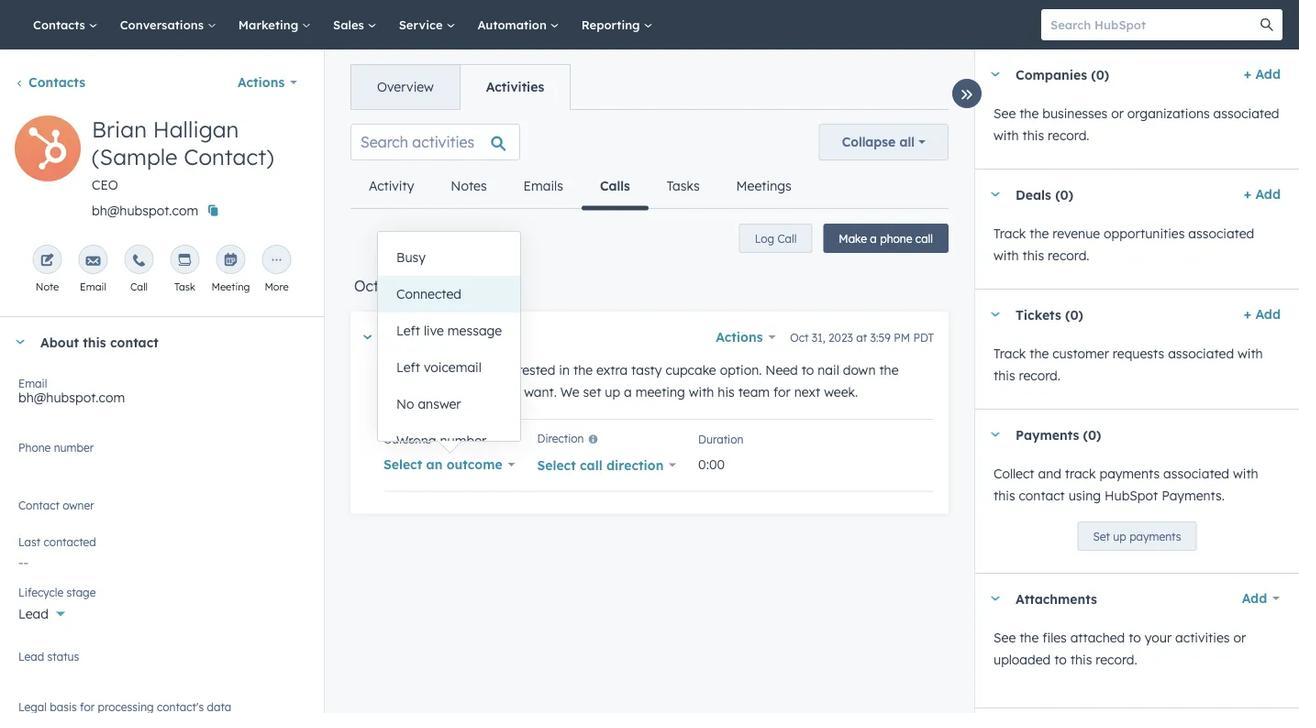 Task type: describe. For each thing, give the bounding box(es) containing it.
note image
[[40, 254, 55, 269]]

0 vertical spatial actions button
[[226, 64, 309, 101]]

(0) for deals (0)
[[1055, 187, 1074, 203]]

caret image for companies (0)
[[990, 72, 1001, 77]]

this inside see the businesses or organizations associated with this record.
[[1023, 128, 1044, 144]]

select for select call direction
[[537, 457, 576, 474]]

direction
[[607, 457, 664, 474]]

all
[[900, 134, 915, 150]]

lead for lead status
[[18, 650, 44, 664]]

meetings button
[[718, 164, 810, 208]]

tasks button
[[649, 164, 718, 208]]

companies (0)
[[1016, 66, 1110, 82]]

of
[[434, 384, 446, 401]]

the for companies (0)
[[1020, 106, 1039, 122]]

make a phone call
[[839, 232, 933, 245]]

select call direction button
[[537, 453, 676, 479]]

attached
[[1071, 630, 1125, 646]]

Phone number text field
[[18, 438, 306, 474]]

lead status
[[18, 650, 79, 664]]

left voicemail
[[396, 360, 482, 376]]

automation
[[478, 17, 550, 32]]

no inside button
[[396, 396, 414, 412]]

organizations
[[1128, 106, 1210, 122]]

with inside seems like they're interested in the extra tasty cupcake option. need to nail down the number of flavors they want. we set up a meeting with his team for next week.
[[689, 384, 714, 401]]

search image
[[1261, 18, 1274, 31]]

email image
[[86, 254, 100, 269]]

make
[[839, 232, 867, 245]]

number for phone number
[[54, 441, 94, 455]]

customer
[[1053, 346, 1109, 362]]

set up payments
[[1093, 530, 1181, 544]]

2 horizontal spatial to
[[1129, 630, 1141, 646]]

this inside track the customer requests associated with this record.
[[994, 368, 1015, 384]]

this inside see the files attached to your activities or uploaded to this record.
[[1071, 652, 1092, 669]]

0 vertical spatial 2023
[[415, 277, 448, 295]]

payments inside collect and track payments associated with this contact using hubspot payments.
[[1100, 466, 1160, 482]]

opportunities
[[1104, 226, 1185, 242]]

no answer button
[[378, 386, 521, 423]]

add for track the revenue opportunities associated with this record.
[[1256, 186, 1281, 202]]

0:00
[[698, 457, 725, 473]]

add for see the businesses or organizations associated with this record.
[[1256, 66, 1281, 82]]

deals (0)
[[1016, 187, 1074, 203]]

record. inside see the files attached to your activities or uploaded to this record.
[[1096, 652, 1138, 669]]

call for call from apple lee
[[384, 329, 408, 345]]

marketing
[[238, 17, 302, 32]]

31,
[[812, 331, 826, 345]]

0 vertical spatial contacts
[[33, 17, 89, 32]]

call image
[[132, 254, 146, 269]]

they're
[[451, 362, 492, 379]]

attachments
[[1016, 591, 1097, 607]]

wrong number
[[396, 433, 487, 449]]

activity
[[369, 178, 414, 194]]

the right 'in'
[[573, 362, 593, 379]]

Search HubSpot search field
[[1042, 9, 1266, 40]]

attachments button
[[975, 574, 1223, 624]]

1 vertical spatial up
[[1113, 530, 1127, 544]]

call inside popup button
[[580, 457, 603, 474]]

from
[[412, 329, 441, 345]]

1 vertical spatial contacts link
[[15, 74, 85, 90]]

activities button
[[460, 65, 570, 109]]

collapse all
[[842, 134, 915, 150]]

up inside seems like they're interested in the extra tasty cupcake option. need to nail down the number of flavors they want. we set up a meeting with his team for next week.
[[605, 384, 620, 401]]

collapse
[[842, 134, 896, 150]]

contact
[[18, 499, 60, 513]]

direction
[[537, 432, 584, 446]]

or inside see the files attached to your activities or uploaded to this record.
[[1234, 630, 1246, 646]]

a inside seems like they're interested in the extra tasty cupcake option. need to nail down the number of flavors they want. we set up a meeting with his team for next week.
[[624, 384, 632, 401]]

to inside seems like they're interested in the extra tasty cupcake option. need to nail down the number of flavors they want. we set up a meeting with his team for next week.
[[802, 362, 814, 379]]

overview button
[[351, 65, 460, 109]]

lifecycle stage
[[18, 586, 96, 600]]

collapse all button
[[819, 124, 949, 161]]

payments.
[[1162, 488, 1225, 504]]

number inside seems like they're interested in the extra tasty cupcake option. need to nail down the number of flavors they want. we set up a meeting with his team for next week.
[[384, 384, 430, 401]]

and
[[1038, 466, 1062, 482]]

sales
[[333, 17, 368, 32]]

deals
[[1016, 187, 1052, 203]]

the for attachments
[[1020, 630, 1039, 646]]

meeting
[[212, 281, 250, 294]]

+ add for track the customer requests associated with this record.
[[1244, 306, 1281, 323]]

0 vertical spatial contacts link
[[22, 0, 109, 50]]

lifecycle
[[18, 586, 63, 600]]

tasks
[[667, 178, 700, 194]]

call inside button
[[916, 232, 933, 245]]

+ add for see the businesses or organizations associated with this record.
[[1244, 66, 1281, 82]]

like
[[427, 362, 447, 379]]

notes
[[451, 178, 487, 194]]

set
[[1093, 530, 1110, 544]]

with for collect and track payments associated with this contact using hubspot payments.
[[1233, 466, 1259, 482]]

pdt
[[913, 331, 934, 345]]

activities
[[486, 79, 544, 95]]

call inside 'button'
[[778, 232, 797, 245]]

task image
[[178, 254, 192, 269]]

associated for track the customer requests associated with this record.
[[1168, 346, 1234, 362]]

service
[[399, 17, 446, 32]]

week.
[[824, 384, 858, 401]]

overview
[[377, 79, 434, 95]]

+ add button for track the revenue opportunities associated with this record.
[[1244, 184, 1281, 206]]

see the businesses or organizations associated with this record.
[[994, 106, 1280, 144]]

for
[[774, 384, 791, 401]]

tickets
[[1016, 307, 1061, 323]]

1 vertical spatial bh@hubspot.com
[[18, 390, 125, 406]]

caret image for tickets (0)
[[990, 312, 1001, 317]]

outcome
[[447, 457, 503, 473]]

left live message button
[[378, 313, 521, 350]]

see for see the businesses or organizations associated with this record.
[[994, 106, 1016, 122]]

3:59
[[870, 331, 891, 345]]

activity button
[[351, 164, 433, 208]]

0 vertical spatial bh@hubspot.com
[[92, 203, 198, 219]]

navigation inside "october 2023" feed
[[351, 164, 810, 211]]

associated for collect and track payments associated with this contact using hubspot payments.
[[1164, 466, 1230, 482]]

oct 31, 2023 at 3:59 pm pdt
[[790, 331, 934, 345]]

ceo
[[92, 177, 118, 193]]

number for wrong number
[[440, 433, 487, 449]]

make a phone call button
[[823, 224, 949, 253]]

an
[[426, 457, 443, 473]]

track
[[1065, 466, 1096, 482]]

the for tickets (0)
[[1030, 346, 1049, 362]]

(0) for tickets (0)
[[1065, 307, 1084, 323]]

calls
[[600, 178, 630, 194]]

caret image for deals (0)
[[990, 192, 1001, 197]]

businesses
[[1043, 106, 1108, 122]]

left for left voicemail
[[396, 360, 420, 376]]

notes button
[[433, 164, 505, 208]]

oct
[[790, 331, 809, 345]]

october 2023
[[354, 277, 448, 295]]

left for left live message
[[396, 323, 420, 339]]

connected button
[[378, 276, 521, 313]]

emails button
[[505, 164, 582, 208]]

more image
[[269, 254, 284, 269]]

wrong number button
[[378, 423, 521, 460]]

uploaded
[[994, 652, 1051, 669]]

message
[[448, 323, 502, 339]]

seems like they're interested in the extra tasty cupcake option. need to nail down the number of flavors they want. we set up a meeting with his team for next week. button
[[384, 360, 916, 404]]

this inside dropdown button
[[83, 334, 106, 350]]

phone
[[880, 232, 913, 245]]

contacted
[[44, 535, 96, 549]]



Task type: locate. For each thing, give the bounding box(es) containing it.
3 + add from the top
[[1244, 306, 1281, 323]]

1 vertical spatial 2023
[[829, 331, 853, 345]]

interested
[[495, 362, 556, 379]]

2 navigation from the top
[[351, 164, 810, 211]]

2 horizontal spatial number
[[440, 433, 487, 449]]

caret image for payments (0)
[[990, 433, 1001, 437]]

caret image
[[990, 72, 1001, 77], [990, 192, 1001, 197], [990, 312, 1001, 317], [15, 340, 26, 345], [990, 433, 1001, 437]]

record. down businesses
[[1048, 128, 1090, 144]]

select an outcome
[[384, 457, 503, 473]]

1 horizontal spatial email
[[80, 281, 106, 294]]

select down 'outcome'
[[384, 457, 422, 473]]

actions for the topmost actions popup button
[[238, 74, 285, 90]]

flavors
[[450, 384, 491, 401]]

revenue
[[1053, 226, 1100, 242]]

(0) right the deals
[[1055, 187, 1074, 203]]

actions down marketing
[[238, 74, 285, 90]]

no up last
[[18, 506, 36, 522]]

email down the email image
[[80, 281, 106, 294]]

1 horizontal spatial to
[[1055, 652, 1067, 669]]

lead inside popup button
[[18, 607, 49, 623]]

automation link
[[467, 0, 571, 50]]

number right phone
[[54, 441, 94, 455]]

list box containing busy
[[378, 232, 521, 460]]

live
[[424, 323, 444, 339]]

caret image left companies
[[990, 72, 1001, 77]]

(0) for companies (0)
[[1091, 66, 1110, 82]]

email inside "email bh@hubspot.com"
[[18, 377, 47, 390]]

his
[[718, 384, 735, 401]]

0 horizontal spatial actions
[[238, 74, 285, 90]]

+ for track the customer requests associated with this record.
[[1244, 306, 1252, 323]]

actions up the option.
[[716, 329, 763, 345]]

edit button
[[15, 116, 81, 188]]

collect
[[994, 466, 1035, 482]]

caret image inside the about this contact dropdown button
[[15, 340, 26, 345]]

lead down lifecycle
[[18, 607, 49, 623]]

or down companies (0) dropdown button
[[1111, 106, 1124, 122]]

record. down the attached
[[1096, 652, 1138, 669]]

1 vertical spatial call
[[130, 281, 148, 294]]

the down tickets
[[1030, 346, 1049, 362]]

0 vertical spatial payments
[[1100, 466, 1160, 482]]

1 horizontal spatial caret image
[[990, 597, 1001, 602]]

the inside track the customer requests associated with this record.
[[1030, 346, 1049, 362]]

1 horizontal spatial contact
[[1019, 488, 1065, 504]]

payments
[[1016, 427, 1079, 443]]

caret image for about this contact
[[15, 340, 26, 345]]

this
[[1023, 128, 1044, 144], [1023, 248, 1044, 264], [83, 334, 106, 350], [994, 368, 1015, 384], [994, 488, 1015, 504], [1071, 652, 1092, 669]]

record. inside see the businesses or organizations associated with this record.
[[1048, 128, 1090, 144]]

add
[[1256, 66, 1281, 82], [1256, 186, 1281, 202], [1256, 306, 1281, 323], [1242, 591, 1267, 607]]

1 + from the top
[[1244, 66, 1252, 82]]

bh@hubspot.com up phone number
[[18, 390, 125, 406]]

1 vertical spatial contact
[[1019, 488, 1065, 504]]

0 horizontal spatial to
[[802, 362, 814, 379]]

2023 down busy button
[[415, 277, 448, 295]]

calls button
[[582, 164, 649, 211]]

payments (0) button
[[975, 410, 1274, 460]]

0 vertical spatial left
[[396, 323, 420, 339]]

last
[[18, 535, 41, 549]]

call down call "image"
[[130, 281, 148, 294]]

with for track the customer requests associated with this record.
[[1238, 346, 1263, 362]]

1 vertical spatial or
[[1234, 630, 1246, 646]]

2 vertical spatial call
[[384, 329, 408, 345]]

reporting link
[[571, 0, 664, 50]]

log call button
[[739, 224, 812, 253]]

0 horizontal spatial or
[[1111, 106, 1124, 122]]

the inside see the files attached to your activities or uploaded to this record.
[[1020, 630, 1039, 646]]

collect and track payments associated with this contact using hubspot payments.
[[994, 466, 1259, 504]]

1 horizontal spatial call
[[916, 232, 933, 245]]

the down companies
[[1020, 106, 1039, 122]]

caret image left about
[[15, 340, 26, 345]]

contact inside collect and track payments associated with this contact using hubspot payments.
[[1019, 488, 1065, 504]]

select inside popup button
[[537, 457, 576, 474]]

contact owner no owner
[[18, 499, 94, 522]]

option.
[[720, 362, 762, 379]]

bh@hubspot.com down ceo
[[92, 203, 198, 219]]

caret image down the october
[[363, 335, 372, 340]]

phone number
[[18, 441, 94, 455]]

the inside track the revenue opportunities associated with this record.
[[1030, 226, 1049, 242]]

a inside button
[[870, 232, 877, 245]]

0 horizontal spatial number
[[54, 441, 94, 455]]

actions inside "october 2023" feed
[[716, 329, 763, 345]]

1 horizontal spatial number
[[384, 384, 430, 401]]

nail
[[818, 362, 839, 379]]

track for track the customer requests associated with this record.
[[994, 346, 1026, 362]]

list box
[[378, 232, 521, 460]]

call left from at the left top of the page
[[384, 329, 408, 345]]

track inside track the revenue opportunities associated with this record.
[[994, 226, 1026, 242]]

0 vertical spatial lead
[[18, 607, 49, 623]]

1 vertical spatial a
[[624, 384, 632, 401]]

0 horizontal spatial actions button
[[226, 64, 309, 101]]

associated right opportunities
[[1189, 226, 1255, 242]]

status
[[47, 650, 79, 664]]

2 vertical spatial +
[[1244, 306, 1252, 323]]

navigation
[[351, 64, 571, 110], [351, 164, 810, 211]]

(0) up businesses
[[1091, 66, 1110, 82]]

to left "your"
[[1129, 630, 1141, 646]]

see
[[994, 106, 1016, 122], [994, 630, 1016, 646]]

lead for lead
[[18, 607, 49, 623]]

connected
[[396, 286, 462, 302]]

note
[[36, 281, 59, 294]]

1 vertical spatial contacts
[[28, 74, 85, 90]]

contact down and
[[1019, 488, 1065, 504]]

emails
[[524, 178, 563, 194]]

0 horizontal spatial select
[[384, 457, 422, 473]]

to
[[802, 362, 814, 379], [1129, 630, 1141, 646], [1055, 652, 1067, 669]]

+ add button for see the businesses or organizations associated with this record.
[[1244, 63, 1281, 85]]

1 horizontal spatial 2023
[[829, 331, 853, 345]]

no owner button
[[18, 496, 306, 526]]

october
[[354, 277, 411, 295]]

2 + from the top
[[1244, 186, 1252, 202]]

1 vertical spatial +
[[1244, 186, 1252, 202]]

actions button
[[226, 64, 309, 101], [716, 325, 776, 351]]

1 + add from the top
[[1244, 66, 1281, 82]]

1 vertical spatial email
[[18, 377, 47, 390]]

1 navigation from the top
[[351, 64, 571, 110]]

with inside track the customer requests associated with this record.
[[1238, 346, 1263, 362]]

0 horizontal spatial caret image
[[363, 335, 372, 340]]

with for track the revenue opportunities associated with this record.
[[994, 248, 1019, 264]]

2 vertical spatial to
[[1055, 652, 1067, 669]]

0 vertical spatial track
[[994, 226, 1026, 242]]

actions for bottommost actions popup button
[[716, 329, 763, 345]]

0 vertical spatial +
[[1244, 66, 1252, 82]]

1 vertical spatial actions button
[[716, 325, 776, 351]]

0 vertical spatial up
[[605, 384, 620, 401]]

caret image
[[363, 335, 372, 340], [990, 597, 1001, 602]]

a down extra on the left bottom
[[624, 384, 632, 401]]

select down direction
[[537, 457, 576, 474]]

0 vertical spatial caret image
[[363, 335, 372, 340]]

this inside collect and track payments associated with this contact using hubspot payments.
[[994, 488, 1015, 504]]

+ add for track the revenue opportunities associated with this record.
[[1244, 186, 1281, 202]]

left inside button
[[396, 360, 420, 376]]

add inside popup button
[[1242, 591, 1267, 607]]

the right down
[[879, 362, 899, 379]]

actions button up the option.
[[716, 325, 776, 351]]

the for deals (0)
[[1030, 226, 1049, 242]]

0 vertical spatial + add
[[1244, 66, 1281, 82]]

1 horizontal spatial actions
[[716, 329, 763, 345]]

track
[[994, 226, 1026, 242], [994, 346, 1026, 362]]

(0)
[[1091, 66, 1110, 82], [1055, 187, 1074, 203], [1065, 307, 1084, 323], [1083, 427, 1102, 443]]

3 + from the top
[[1244, 306, 1252, 323]]

0 vertical spatial + add button
[[1244, 63, 1281, 85]]

files
[[1043, 630, 1067, 646]]

navigation containing overview
[[351, 64, 571, 110]]

call down direction
[[580, 457, 603, 474]]

with inside track the revenue opportunities associated with this record.
[[994, 248, 1019, 264]]

0 vertical spatial a
[[870, 232, 877, 245]]

2 vertical spatial + add
[[1244, 306, 1281, 323]]

1 vertical spatial + add
[[1244, 186, 1281, 202]]

with inside see the businesses or organizations associated with this record.
[[994, 128, 1019, 144]]

contact right about
[[110, 334, 159, 350]]

1 see from the top
[[994, 106, 1016, 122]]

caret image up collect
[[990, 433, 1001, 437]]

1 horizontal spatial or
[[1234, 630, 1246, 646]]

down
[[843, 362, 876, 379]]

next
[[794, 384, 821, 401]]

1 vertical spatial to
[[1129, 630, 1141, 646]]

record. inside track the revenue opportunities associated with this record.
[[1048, 248, 1090, 264]]

a right make
[[870, 232, 877, 245]]

0 vertical spatial call
[[916, 232, 933, 245]]

1 lead from the top
[[18, 607, 49, 623]]

left left live
[[396, 323, 420, 339]]

1 vertical spatial track
[[994, 346, 1026, 362]]

2 vertical spatial + add button
[[1244, 304, 1281, 326]]

1 vertical spatial navigation
[[351, 164, 810, 211]]

1 vertical spatial payments
[[1130, 530, 1181, 544]]

2 + add from the top
[[1244, 186, 1281, 202]]

0 vertical spatial call
[[778, 232, 797, 245]]

outcome
[[384, 432, 431, 446]]

owner up last contacted
[[40, 506, 77, 522]]

call right phone
[[916, 232, 933, 245]]

owner up contacted
[[63, 499, 94, 513]]

stage
[[67, 586, 96, 600]]

log
[[755, 232, 775, 245]]

track the customer requests associated with this record.
[[994, 346, 1263, 384]]

0 vertical spatial to
[[802, 362, 814, 379]]

call for call
[[130, 281, 148, 294]]

the
[[1020, 106, 1039, 122], [1030, 226, 1049, 242], [1030, 346, 1049, 362], [573, 362, 593, 379], [879, 362, 899, 379], [1020, 630, 1039, 646]]

companies (0) button
[[975, 50, 1237, 99]]

0 horizontal spatial contact
[[110, 334, 159, 350]]

actions button down marketing
[[226, 64, 309, 101]]

0 horizontal spatial email
[[18, 377, 47, 390]]

2 lead from the top
[[18, 650, 44, 664]]

see inside see the businesses or organizations associated with this record.
[[994, 106, 1016, 122]]

1 left from the top
[[396, 323, 420, 339]]

1 horizontal spatial no
[[396, 396, 414, 412]]

1 horizontal spatial up
[[1113, 530, 1127, 544]]

select
[[384, 457, 422, 473], [537, 457, 576, 474]]

number down seems
[[384, 384, 430, 401]]

with inside collect and track payments associated with this contact using hubspot payments.
[[1233, 466, 1259, 482]]

or inside see the businesses or organizations associated with this record.
[[1111, 106, 1124, 122]]

track down the deals
[[994, 226, 1026, 242]]

no
[[396, 396, 414, 412], [18, 506, 36, 522]]

in
[[559, 362, 570, 379]]

payments down hubspot at the right bottom of page
[[1130, 530, 1181, 544]]

1 horizontal spatial actions button
[[716, 325, 776, 351]]

no down seems
[[396, 396, 414, 412]]

call
[[916, 232, 933, 245], [580, 457, 603, 474]]

caret image left attachments
[[990, 597, 1001, 602]]

with
[[994, 128, 1019, 144], [994, 248, 1019, 264], [1238, 346, 1263, 362], [689, 384, 714, 401], [1233, 466, 1259, 482]]

set up payments link
[[1078, 522, 1197, 552]]

payments up hubspot at the right bottom of page
[[1100, 466, 1160, 482]]

0 vertical spatial or
[[1111, 106, 1124, 122]]

caret image left the deals
[[990, 192, 1001, 197]]

see up uploaded
[[994, 630, 1016, 646]]

halligan
[[153, 116, 239, 143]]

0 horizontal spatial call
[[130, 281, 148, 294]]

Search activities search field
[[351, 124, 520, 161]]

set
[[583, 384, 601, 401]]

email for email
[[80, 281, 106, 294]]

caret image inside companies (0) dropdown button
[[990, 72, 1001, 77]]

(0) up track
[[1083, 427, 1102, 443]]

call right log
[[778, 232, 797, 245]]

0 vertical spatial contact
[[110, 334, 159, 350]]

1 vertical spatial left
[[396, 360, 420, 376]]

record. down revenue
[[1048, 248, 1090, 264]]

to left "nail"
[[802, 362, 814, 379]]

your
[[1145, 630, 1172, 646]]

0 vertical spatial no
[[396, 396, 414, 412]]

tickets (0)
[[1016, 307, 1084, 323]]

see down companies
[[994, 106, 1016, 122]]

number up outcome
[[440, 433, 487, 449]]

1 track from the top
[[994, 226, 1026, 242]]

1 horizontal spatial a
[[870, 232, 877, 245]]

email for email bh@hubspot.com
[[18, 377, 47, 390]]

1 vertical spatial caret image
[[990, 597, 1001, 602]]

bh@hubspot.com
[[92, 203, 198, 219], [18, 390, 125, 406]]

1 vertical spatial actions
[[716, 329, 763, 345]]

a
[[870, 232, 877, 245], [624, 384, 632, 401]]

associated inside see the businesses or organizations associated with this record.
[[1214, 106, 1280, 122]]

email down about
[[18, 377, 47, 390]]

apple
[[444, 329, 479, 345]]

lee
[[482, 329, 504, 345]]

3 + add button from the top
[[1244, 304, 1281, 326]]

1 vertical spatial call
[[580, 457, 603, 474]]

associated inside track the customer requests associated with this record.
[[1168, 346, 1234, 362]]

2023 left at
[[829, 331, 853, 345]]

associated inside collect and track payments associated with this contact using hubspot payments.
[[1164, 466, 1230, 482]]

0 horizontal spatial up
[[605, 384, 620, 401]]

0 vertical spatial email
[[80, 281, 106, 294]]

this inside track the revenue opportunities associated with this record.
[[1023, 248, 1044, 264]]

caret image left tickets
[[990, 312, 1001, 317]]

tasty
[[631, 362, 662, 379]]

+ for see the businesses or organizations associated with this record.
[[1244, 66, 1252, 82]]

0 horizontal spatial 2023
[[415, 277, 448, 295]]

caret image inside "tickets (0)" dropdown button
[[990, 312, 1001, 317]]

2 left from the top
[[396, 360, 420, 376]]

record. down customer
[[1019, 368, 1061, 384]]

select for select an outcome
[[384, 457, 422, 473]]

caret image inside the attachments 'dropdown button'
[[990, 597, 1001, 602]]

caret image inside "october 2023" feed
[[363, 335, 372, 340]]

track down tickets
[[994, 346, 1026, 362]]

call
[[778, 232, 797, 245], [130, 281, 148, 294], [384, 329, 408, 345]]

(0) right tickets
[[1065, 307, 1084, 323]]

1 vertical spatial lead
[[18, 650, 44, 664]]

2 + add button from the top
[[1244, 184, 1281, 206]]

no answer
[[396, 396, 461, 412]]

Last contacted text field
[[18, 546, 306, 575]]

associated inside track the revenue opportunities associated with this record.
[[1189, 226, 1255, 242]]

service link
[[388, 0, 467, 50]]

the left revenue
[[1030, 226, 1049, 242]]

associated right requests at right
[[1168, 346, 1234, 362]]

1 + add button from the top
[[1244, 63, 1281, 85]]

the up uploaded
[[1020, 630, 1039, 646]]

+ for track the revenue opportunities associated with this record.
[[1244, 186, 1252, 202]]

companies
[[1016, 66, 1087, 82]]

at
[[856, 331, 867, 345]]

lead left status
[[18, 650, 44, 664]]

2023
[[415, 277, 448, 295], [829, 331, 853, 345]]

the inside see the businesses or organizations associated with this record.
[[1020, 106, 1039, 122]]

associated up the payments.
[[1164, 466, 1230, 482]]

0 vertical spatial actions
[[238, 74, 285, 90]]

tickets (0) button
[[975, 290, 1237, 340]]

we
[[560, 384, 580, 401]]

1 vertical spatial see
[[994, 630, 1016, 646]]

add for track the customer requests associated with this record.
[[1256, 306, 1281, 323]]

0 horizontal spatial no
[[18, 506, 36, 522]]

conversations link
[[109, 0, 227, 50]]

2 see from the top
[[994, 630, 1016, 646]]

left left like
[[396, 360, 420, 376]]

see for see the files attached to your activities or uploaded to this record.
[[994, 630, 1016, 646]]

caret image inside payments (0) dropdown button
[[990, 433, 1001, 437]]

1 vertical spatial no
[[18, 506, 36, 522]]

0 vertical spatial navigation
[[351, 64, 571, 110]]

left voicemail button
[[378, 350, 521, 386]]

meetings
[[736, 178, 792, 194]]

no inside contact owner no owner
[[18, 506, 36, 522]]

2 horizontal spatial call
[[778, 232, 797, 245]]

meeting image
[[223, 254, 238, 269]]

associated right organizations
[[1214, 106, 1280, 122]]

track for track the revenue opportunities associated with this record.
[[994, 226, 1026, 242]]

0 horizontal spatial a
[[624, 384, 632, 401]]

want.
[[524, 384, 557, 401]]

(0) for payments (0)
[[1083, 427, 1102, 443]]

contacts link
[[22, 0, 109, 50], [15, 74, 85, 90]]

extra
[[596, 362, 628, 379]]

2 track from the top
[[994, 346, 1026, 362]]

track inside track the customer requests associated with this record.
[[994, 346, 1026, 362]]

requests
[[1113, 346, 1165, 362]]

contact inside dropdown button
[[110, 334, 159, 350]]

left inside button
[[396, 323, 420, 339]]

1 vertical spatial + add button
[[1244, 184, 1281, 206]]

see inside see the files attached to your activities or uploaded to this record.
[[994, 630, 1016, 646]]

navigation containing activity
[[351, 164, 810, 211]]

team
[[738, 384, 770, 401]]

or right activities
[[1234, 630, 1246, 646]]

number inside button
[[440, 433, 487, 449]]

record. inside track the customer requests associated with this record.
[[1019, 368, 1061, 384]]

1 horizontal spatial call
[[384, 329, 408, 345]]

cupcake
[[666, 362, 716, 379]]

0 vertical spatial see
[[994, 106, 1016, 122]]

to down files
[[1055, 652, 1067, 669]]

0 horizontal spatial call
[[580, 457, 603, 474]]

select inside dropdown button
[[384, 457, 422, 473]]

left
[[396, 323, 420, 339], [396, 360, 420, 376]]

associated for track the revenue opportunities associated with this record.
[[1189, 226, 1255, 242]]

1 horizontal spatial select
[[537, 457, 576, 474]]

sales link
[[322, 0, 388, 50]]

caret image inside 'deals (0)' dropdown button
[[990, 192, 1001, 197]]

+ add button for track the customer requests associated with this record.
[[1244, 304, 1281, 326]]

october 2023 feed
[[336, 109, 964, 536]]



Task type: vqa. For each thing, say whether or not it's contained in the screenshot.
Calls
yes



